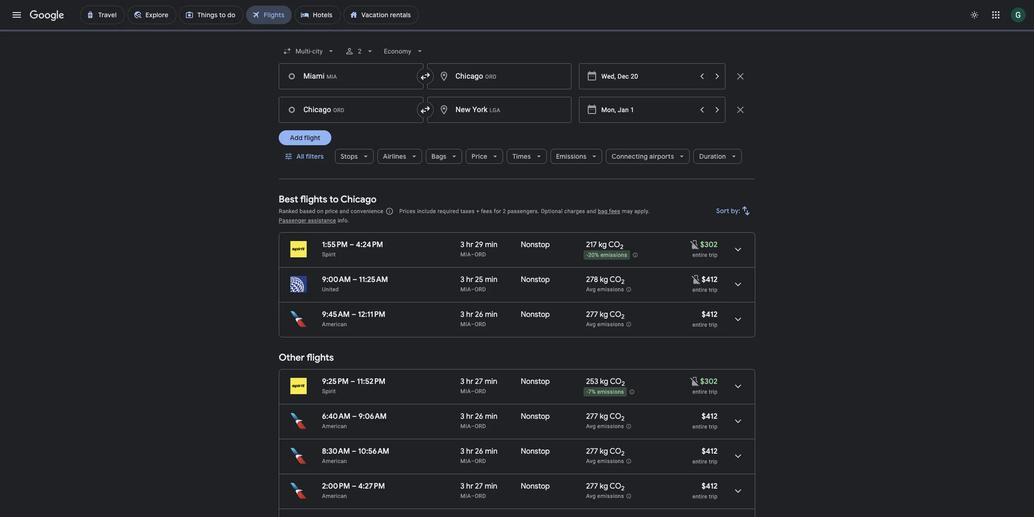 Task type: describe. For each thing, give the bounding box(es) containing it.
best flights to chicago
[[279, 194, 377, 205]]

Departure time: 8:30 AM. text field
[[322, 447, 350, 456]]

nonstop flight. element for 10:56 am
[[521, 447, 550, 457]]

hr for 12:11 pm
[[466, 310, 473, 319]]

main content containing best flights to chicago
[[279, 187, 755, 517]]

277 kg co 2 for 9:06 am
[[586, 412, 625, 423]]

6:40 am
[[322, 412, 350, 421]]

3 for 4:27 pm
[[460, 482, 464, 491]]

1 412 us dollars text field from the top
[[702, 275, 718, 284]]

leaves miami international airport at 1:55 pm on wednesday, december 20 and arrives at o'hare international airport at 4:24 pm on wednesday, december 20. element
[[322, 240, 383, 249]]

min for 9:06 am
[[485, 412, 498, 421]]

min for 4:24 pm
[[485, 240, 498, 249]]

emissions for 10:56 am
[[597, 458, 624, 465]]

277 kg co 2 for 12:11 pm
[[586, 310, 625, 321]]

american for 8:30 am
[[322, 458, 347, 464]]

min for 12:11 pm
[[485, 310, 498, 319]]

swap origin and destination. image for departure text box corresponding to the remove flight from miami to chicago on wed, dec 20 icon
[[420, 71, 431, 82]]

278 kg co 2
[[586, 275, 625, 286]]

217
[[586, 240, 597, 249]]

Departure time: 9:45 AM. text field
[[322, 310, 350, 319]]

co for 4:24 pm
[[608, 240, 620, 249]]

assistance
[[308, 217, 336, 224]]

prices include required taxes + fees for 2 passengers. optional charges and bag fees may apply. passenger assistance
[[279, 208, 650, 224]]

min for 11:25 am
[[485, 275, 498, 284]]

1 entire from the top
[[692, 252, 707, 258]]

price
[[472, 152, 487, 161]]

co for 12:11 pm
[[610, 310, 621, 319]]

kg for 11:52 pm
[[600, 377, 608, 386]]

stops
[[341, 152, 358, 161]]

2 entire from the top
[[692, 287, 707, 293]]

2 fees from the left
[[609, 208, 620, 215]]

best
[[279, 194, 298, 205]]

leaves miami international airport at 9:25 pm on wednesday, december 20 and arrives at o'hare international airport at 11:52 pm on wednesday, december 20. element
[[322, 377, 385, 386]]

5 trip from the top
[[709, 424, 718, 430]]

302 US dollars text field
[[700, 240, 718, 249]]

flight
[[304, 134, 320, 142]]

required
[[438, 208, 459, 215]]

– inside the 9:00 am – 11:25 am united
[[353, 275, 357, 284]]

airlines
[[383, 152, 406, 161]]

3 hr 26 min mia – ord for 26
[[460, 447, 498, 464]]

9:45 am
[[322, 310, 350, 319]]

- for 217
[[587, 252, 588, 258]]

add
[[290, 134, 303, 142]]

$412 entire trip for 12:11 pm
[[692, 310, 718, 328]]

4 entire from the top
[[692, 389, 707, 395]]

3 trip from the top
[[709, 322, 718, 328]]

leaves miami international airport at 9:00 am on wednesday, december 20 and arrives at o'hare international airport at 11:25 am on wednesday, december 20. element
[[322, 275, 388, 284]]

$302 for 253
[[700, 377, 718, 386]]

spirit for 9:25 pm
[[322, 388, 336, 395]]

$412 for 4:27 pm
[[702, 482, 718, 491]]

emissions button
[[550, 145, 602, 168]]

2:00 pm – 4:27 pm american
[[322, 482, 385, 499]]

$412 for 10:56 am
[[702, 447, 718, 456]]

total duration 3 hr 26 min. element for 3 hr 26 min
[[460, 447, 521, 457]]

9:25 pm
[[322, 377, 349, 386]]

ord for 11:25 am
[[475, 286, 486, 293]]

Arrival time: 11:52 PM. text field
[[357, 377, 385, 386]]

this price for this flight doesn't include overhead bin access. if you need a carry-on bag, use the bags filter to update prices. image
[[689, 239, 700, 250]]

- for 253
[[587, 389, 588, 395]]

2 for 12:11 pm
[[621, 313, 625, 321]]

connecting airports button
[[606, 145, 690, 168]]

ord for 12:11 pm
[[475, 321, 486, 328]]

swap origin and destination. image for departure text box associated with remove flight from chicago to new york on mon, jan 1 icon
[[420, 104, 431, 115]]

Departure time: 9:25 PM. text field
[[322, 377, 349, 386]]

4:24 pm
[[356, 240, 383, 249]]

loading results progress bar
[[0, 30, 1034, 32]]

Arrival time: 12:11 PM. text field
[[358, 310, 385, 319]]

-7% emissions
[[587, 389, 624, 395]]

ord for 4:27 pm
[[475, 493, 486, 499]]

leaves miami international airport at 8:30 am on wednesday, december 20 and arrives at o'hare international airport at 10:56 am on wednesday, december 20. element
[[322, 447, 389, 456]]

– inside "9:45 am – 12:11 pm american"
[[352, 310, 356, 319]]

entire trip for 278
[[692, 287, 718, 293]]

ord for 9:06 am
[[475, 423, 486, 430]]

277 for 12:11 pm
[[586, 310, 598, 319]]

29
[[475, 240, 483, 249]]

co for 4:27 pm
[[610, 482, 621, 491]]

Departure time: 6:40 AM. text field
[[322, 412, 350, 421]]

times button
[[507, 145, 547, 168]]

include
[[417, 208, 436, 215]]

6:40 am – 9:06 am american
[[322, 412, 387, 430]]

1 fees from the left
[[481, 208, 492, 215]]

26 for 26
[[475, 447, 483, 456]]

airports
[[649, 152, 674, 161]]

ord for 11:52 pm
[[475, 388, 486, 395]]

entire trip for 253
[[692, 389, 718, 395]]

Arrival time: 11:25 AM. text field
[[359, 275, 388, 284]]

add flight
[[290, 134, 320, 142]]

avg emissions for 10:56 am
[[586, 458, 624, 465]]

$302 for 217
[[700, 240, 718, 249]]

9:25 pm – 11:52 pm spirit
[[322, 377, 385, 395]]

– inside 1:55 pm – 4:24 pm spirit
[[350, 240, 354, 249]]

hr for 11:25 am
[[466, 275, 473, 284]]

connecting airports
[[612, 152, 674, 161]]

412 us dollars text field for 10:56 am
[[702, 447, 718, 456]]

2 for 11:52 pm
[[622, 380, 625, 388]]

other flights
[[279, 352, 334, 363]]

11:25 am
[[359, 275, 388, 284]]

$412 entire trip for 4:27 pm
[[692, 482, 718, 500]]

277 kg co 2 for 10:56 am
[[586, 447, 625, 458]]

3 for 11:25 am
[[460, 275, 464, 284]]

ord for 10:56 am
[[475, 458, 486, 464]]

apply.
[[634, 208, 650, 215]]

1 trip from the top
[[709, 252, 718, 258]]

3 hr 26 min mia – ord for 25
[[460, 310, 498, 328]]

hr for 4:24 pm
[[466, 240, 473, 249]]

Departure time: 1:55 PM. text field
[[322, 240, 348, 249]]

2 inside popup button
[[358, 47, 362, 55]]

kg for 4:24 pm
[[599, 240, 607, 249]]

$412 entire trip for 9:06 am
[[692, 412, 718, 430]]

all filters
[[296, 152, 324, 161]]

may
[[622, 208, 633, 215]]

taxes
[[461, 208, 475, 215]]

bags
[[431, 152, 446, 161]]

2 for 4:27 pm
[[621, 485, 625, 492]]

12:11 pm
[[358, 310, 385, 319]]

optional
[[541, 208, 563, 215]]

nonstop for 4:27 pm
[[521, 482, 550, 491]]

and inside the prices include required taxes + fees for 2 passengers. optional charges and bag fees may apply. passenger assistance
[[587, 208, 596, 215]]

american for 9:45 am
[[322, 321, 347, 328]]

bags button
[[426, 145, 462, 168]]

ord for 4:24 pm
[[475, 251, 486, 258]]

passenger
[[279, 217, 306, 224]]

5 entire from the top
[[692, 424, 707, 430]]

leaves miami international airport at 2:00 pm on wednesday, december 20 and arrives at o'hare international airport at 4:27 pm on wednesday, december 20. element
[[322, 482, 385, 491]]

avg emissions for 9:06 am
[[586, 423, 624, 430]]

2 for 9:06 am
[[621, 415, 625, 423]]

4:27 pm
[[358, 482, 385, 491]]

avg emissions for 4:27 pm
[[586, 493, 624, 499]]

flights for best
[[300, 194, 327, 205]]

leaves miami international airport at 6:40 am on wednesday, december 20 and arrives at o'hare international airport at 9:06 am on wednesday, december 20. element
[[322, 412, 387, 421]]

bag fees button
[[598, 208, 620, 215]]

7 entire from the top
[[692, 493, 707, 500]]

emissions
[[556, 152, 586, 161]]

connecting
[[612, 152, 648, 161]]

flight details. leaves miami international airport at 8:30 am on wednesday, december 20 and arrives at o'hare international airport at 10:56 am on wednesday, december 20. image
[[727, 445, 749, 467]]

9:45 am – 12:11 pm american
[[322, 310, 385, 328]]

2 for 4:24 pm
[[620, 243, 623, 251]]

ranked based on price and convenience
[[279, 208, 383, 215]]

all filters button
[[279, 145, 331, 168]]

– inside 3 hr 25 min mia – ord
[[471, 286, 475, 293]]

flight details. leaves miami international airport at 6:40 am on wednesday, december 20 and arrives at o'hare international airport at 9:06 am on wednesday, december 20. image
[[727, 410, 749, 432]]

1:55 pm – 4:24 pm spirit
[[322, 240, 383, 258]]

– inside 2:00 pm – 4:27 pm american
[[352, 482, 356, 491]]

412 us dollars text field for 9:06 am
[[702, 412, 718, 421]]

nonstop flight. element for 4:24 pm
[[521, 240, 550, 251]]

10:56 am
[[358, 447, 389, 456]]

passenger assistance button
[[279, 217, 336, 224]]

11:52 pm
[[357, 377, 385, 386]]

co for 10:56 am
[[610, 447, 621, 456]]

7 trip from the top
[[709, 493, 718, 500]]

min for 11:52 pm
[[485, 377, 497, 386]]

filters
[[306, 152, 324, 161]]

Departure time: 2:00 PM. text field
[[322, 482, 350, 491]]

to
[[329, 194, 339, 205]]

2 26 from the top
[[475, 412, 483, 421]]

2 3 hr 26 min mia – ord from the top
[[460, 412, 498, 430]]

avg for 11:25 am
[[586, 286, 596, 293]]



Task type: locate. For each thing, give the bounding box(es) containing it.
0 vertical spatial spirit
[[322, 251, 336, 258]]

main menu image
[[11, 9, 22, 20]]

1 $302 from the top
[[700, 240, 718, 249]]

entire trip down $302 text field
[[692, 252, 718, 258]]

american inside 6:40 am – 9:06 am american
[[322, 423, 347, 430]]

1 total duration 3 hr 26 min. element from the top
[[460, 310, 521, 321]]

on
[[317, 208, 323, 215]]

412 us dollars text field left flight details. leaves miami international airport at 9:00 am on wednesday, december 20 and arrives at o'hare international airport at 11:25 am on wednesday, december 20. image
[[702, 275, 718, 284]]

2 3 hr 27 min mia – ord from the top
[[460, 482, 497, 499]]

1 vertical spatial 27
[[475, 482, 483, 491]]

entire left flight details. leaves miami international airport at 2:00 pm on wednesday, december 20 and arrives at o'hare international airport at 4:27 pm on wednesday, december 20. icon
[[692, 493, 707, 500]]

ranked
[[279, 208, 298, 215]]

entire trip down 302 us dollars text box
[[692, 389, 718, 395]]

1 - from the top
[[587, 252, 588, 258]]

0 vertical spatial 412 us dollars text field
[[702, 412, 718, 421]]

mia inside 3 hr 25 min mia – ord
[[460, 286, 471, 293]]

6 ord from the top
[[475, 458, 486, 464]]

1 26 from the top
[[475, 310, 483, 319]]

mia for 9:06 am
[[460, 423, 471, 430]]

6 3 from the top
[[460, 447, 464, 456]]

min for 4:27 pm
[[485, 482, 497, 491]]

6 hr from the top
[[466, 447, 473, 456]]

hr inside 3 hr 29 min mia – ord
[[466, 240, 473, 249]]

+
[[476, 208, 479, 215]]

convenience
[[351, 208, 383, 215]]

swap origin and destination. image
[[420, 71, 431, 82], [420, 104, 431, 115]]

flight details. leaves miami international airport at 9:25 pm on wednesday, december 20 and arrives at o'hare international airport at 11:52 pm on wednesday, december 20. image
[[727, 375, 749, 397]]

0 vertical spatial total duration 3 hr 26 min. element
[[460, 310, 521, 321]]

0 vertical spatial $302
[[700, 240, 718, 249]]

277 for 10:56 am
[[586, 447, 598, 456]]

1 vertical spatial departure text field
[[601, 97, 694, 122]]

253 kg co 2
[[586, 377, 625, 388]]

1 spirit from the top
[[322, 251, 336, 258]]

co inside 217 kg co 2
[[608, 240, 620, 249]]

stops button
[[335, 145, 374, 168]]

nonstop for 12:11 pm
[[521, 310, 550, 319]]

mia for 11:25 am
[[460, 286, 471, 293]]

0 vertical spatial departure text field
[[601, 64, 694, 89]]

1 3 hr 26 min mia – ord from the top
[[460, 310, 498, 328]]

2 button
[[341, 40, 379, 62]]

26
[[475, 310, 483, 319], [475, 412, 483, 421], [475, 447, 483, 456]]

emissions for 4:27 pm
[[597, 493, 624, 499]]

– inside 3 hr 29 min mia – ord
[[471, 251, 475, 258]]

nonstop flight. element
[[521, 240, 550, 251], [521, 275, 550, 286], [521, 310, 550, 321], [521, 377, 550, 388], [521, 412, 550, 423], [521, 447, 550, 457], [521, 482, 550, 492]]

sort by: button
[[713, 200, 755, 222]]

nonstop for 10:56 am
[[521, 447, 550, 456]]

1 vertical spatial entire trip
[[692, 287, 718, 293]]

1 nonstop flight. element from the top
[[521, 240, 550, 251]]

5 nonstop from the top
[[521, 412, 550, 421]]

total duration 3 hr 26 min. element for 3 hr 25 min
[[460, 310, 521, 321]]

8:30 am
[[322, 447, 350, 456]]

co inside "253 kg co 2"
[[610, 377, 622, 386]]

3 3 from the top
[[460, 310, 464, 319]]

price
[[325, 208, 338, 215]]

$302
[[700, 240, 718, 249], [700, 377, 718, 386]]

3 for 12:11 pm
[[460, 310, 464, 319]]

3 entire trip from the top
[[692, 389, 718, 395]]

total duration 3 hr 26 min. element
[[460, 310, 521, 321], [460, 412, 521, 423], [460, 447, 521, 457]]

2:00 pm
[[322, 482, 350, 491]]

None search field
[[279, 40, 755, 179]]

–
[[350, 240, 354, 249], [471, 251, 475, 258], [353, 275, 357, 284], [471, 286, 475, 293], [352, 310, 356, 319], [471, 321, 475, 328], [350, 377, 355, 386], [471, 388, 475, 395], [352, 412, 357, 421], [471, 423, 475, 430], [352, 447, 356, 456], [471, 458, 475, 464], [352, 482, 356, 491], [471, 493, 475, 499]]

4 277 from the top
[[586, 482, 598, 491]]

7 hr from the top
[[466, 482, 473, 491]]

spirit down 1:55 pm
[[322, 251, 336, 258]]

3 nonstop from the top
[[521, 310, 550, 319]]

3 for 11:52 pm
[[460, 377, 464, 386]]

american down '8:30 am'
[[322, 458, 347, 464]]

duration
[[699, 152, 726, 161]]

american down the 9:45 am
[[322, 321, 347, 328]]

nonstop flight. element for 11:25 am
[[521, 275, 550, 286]]

2 trip from the top
[[709, 287, 718, 293]]

fees right +
[[481, 208, 492, 215]]

2 - from the top
[[587, 389, 588, 395]]

27 for 4:27 pm
[[475, 482, 483, 491]]

- down 253
[[587, 389, 588, 395]]

ord inside 3 hr 25 min mia – ord
[[475, 286, 486, 293]]

3 inside 3 hr 25 min mia – ord
[[460, 275, 464, 284]]

5 avg emissions from the top
[[586, 493, 624, 499]]

airlines button
[[377, 145, 422, 168]]

flight details. leaves miami international airport at 1:55 pm on wednesday, december 20 and arrives at o'hare international airport at 4:24 pm on wednesday, december 20. image
[[727, 238, 749, 261]]

6 entire from the top
[[692, 458, 707, 465]]

mia for 11:52 pm
[[460, 388, 471, 395]]

1:55 pm
[[322, 240, 348, 249]]

min
[[485, 240, 498, 249], [485, 275, 498, 284], [485, 310, 498, 319], [485, 377, 497, 386], [485, 412, 498, 421], [485, 447, 498, 456], [485, 482, 497, 491]]

9:00 am
[[322, 275, 351, 284]]

mia for 4:27 pm
[[460, 493, 471, 499]]

1 vertical spatial 3 hr 26 min mia – ord
[[460, 412, 498, 430]]

hr for 4:27 pm
[[466, 482, 473, 491]]

4 nonstop from the top
[[521, 377, 550, 386]]

5 avg from the top
[[586, 493, 596, 499]]

this price for this flight doesn't include overhead bin access. if you need a carry-on bag, use the bags filter to update prices. image down this price for this flight doesn't include overhead bin access. if you need a carry-on bag, use the bags filter to update prices. image
[[691, 274, 702, 285]]

trip left flight details. leaves miami international airport at 2:00 pm on wednesday, december 20 and arrives at o'hare international airport at 4:27 pm on wednesday, december 20. icon
[[709, 493, 718, 500]]

united
[[322, 286, 339, 293]]

entire down this price for this flight doesn't include overhead bin access. if you need a carry-on bag, use the bags filter to update prices. image
[[692, 252, 707, 258]]

0 horizontal spatial and
[[339, 208, 349, 215]]

277 for 9:06 am
[[586, 412, 598, 421]]

2 3 from the top
[[460, 275, 464, 284]]

20%
[[588, 252, 599, 258]]

total duration 3 hr 29 min. element
[[460, 240, 521, 251]]

1 vertical spatial total duration 3 hr 27 min. element
[[460, 482, 521, 492]]

2 ord from the top
[[475, 286, 486, 293]]

$412 entire trip left flight details. leaves miami international airport at 6:40 am on wednesday, december 20 and arrives at o'hare international airport at 9:06 am on wednesday, december 20. image
[[692, 412, 718, 430]]

4 ord from the top
[[475, 388, 486, 395]]

main content
[[279, 187, 755, 517]]

none search field containing add flight
[[279, 40, 755, 179]]

entire left flight details. leaves miami international airport at 6:40 am on wednesday, december 20 and arrives at o'hare international airport at 9:06 am on wednesday, december 20. image
[[692, 424, 707, 430]]

1 departure text field from the top
[[601, 64, 694, 89]]

min inside 3 hr 25 min mia – ord
[[485, 275, 498, 284]]

add flight button
[[279, 130, 332, 145]]

trip up $412 text field
[[709, 287, 718, 293]]

nonstop flight. element for 9:06 am
[[521, 412, 550, 423]]

flight details. leaves miami international airport at 9:45 am on wednesday, december 20 and arrives at o'hare international airport at 12:11 pm on wednesday, december 20. image
[[727, 308, 749, 330]]

fees right "bag"
[[609, 208, 620, 215]]

passengers.
[[507, 208, 539, 215]]

1 vertical spatial 412 us dollars text field
[[702, 482, 718, 491]]

2 inside "253 kg co 2"
[[622, 380, 625, 388]]

$302 left flight details. leaves miami international airport at 1:55 pm on wednesday, december 20 and arrives at o'hare international airport at 4:24 pm on wednesday, december 20. icon
[[700, 240, 718, 249]]

co for 9:06 am
[[610, 412, 621, 421]]

2 $302 from the top
[[700, 377, 718, 386]]

co for 11:52 pm
[[610, 377, 622, 386]]

american down 2:00 pm on the bottom of page
[[322, 493, 347, 499]]

– inside the 8:30 am – 10:56 am american
[[352, 447, 356, 456]]

departure text field for remove flight from chicago to new york on mon, jan 1 icon
[[601, 97, 694, 122]]

278
[[586, 275, 598, 284]]

1 swap origin and destination. image from the top
[[420, 71, 431, 82]]

412 US dollars text field
[[702, 412, 718, 421], [702, 447, 718, 456]]

3 total duration 3 hr 26 min. element from the top
[[460, 447, 521, 457]]

kg
[[599, 240, 607, 249], [600, 275, 608, 284], [600, 310, 608, 319], [600, 377, 608, 386], [600, 412, 608, 421], [600, 447, 608, 456], [600, 482, 608, 491]]

5 $412 from the top
[[702, 482, 718, 491]]

412 US dollars text field
[[702, 275, 718, 284], [702, 482, 718, 491]]

7%
[[588, 389, 596, 395]]

hr for 10:56 am
[[466, 447, 473, 456]]

$412 entire trip left flight details. leaves miami international airport at 9:45 am on wednesday, december 20 and arrives at o'hare international airport at 12:11 pm on wednesday, december 20. icon
[[692, 310, 718, 328]]

avg
[[586, 286, 596, 293], [586, 321, 596, 328], [586, 423, 596, 430], [586, 458, 596, 465], [586, 493, 596, 499]]

by:
[[731, 207, 740, 215]]

3 hr 29 min mia – ord
[[460, 240, 498, 258]]

1 horizontal spatial and
[[587, 208, 596, 215]]

and left "bag"
[[587, 208, 596, 215]]

3 $412 from the top
[[702, 412, 718, 421]]

total duration 3 hr 27 min. element for 277
[[460, 482, 521, 492]]

-
[[587, 252, 588, 258], [587, 389, 588, 395]]

learn more about ranking image
[[385, 207, 394, 215]]

2 412 us dollars text field from the top
[[702, 447, 718, 456]]

4 american from the top
[[322, 493, 347, 499]]

1 vertical spatial 412 us dollars text field
[[702, 447, 718, 456]]

2 27 from the top
[[475, 482, 483, 491]]

change appearance image
[[963, 4, 986, 26]]

None field
[[279, 43, 339, 60], [380, 43, 428, 60], [279, 43, 339, 60], [380, 43, 428, 60]]

0 vertical spatial 3 hr 27 min mia – ord
[[460, 377, 497, 395]]

2 for 11:25 am
[[621, 278, 625, 286]]

Departure time: 9:00 AM. text field
[[322, 275, 351, 284]]

1 ord from the top
[[475, 251, 486, 258]]

remove flight from miami to chicago on wed, dec 20 image
[[735, 71, 746, 82]]

0 vertical spatial 27
[[475, 377, 483, 386]]

emissions for 11:25 am
[[597, 286, 624, 293]]

412 us dollars text field left flight details. leaves miami international airport at 6:40 am on wednesday, december 20 and arrives at o'hare international airport at 9:06 am on wednesday, december 20. image
[[702, 412, 718, 421]]

departure text field for the remove flight from miami to chicago on wed, dec 20 icon
[[601, 64, 694, 89]]

1 vertical spatial 3 hr 27 min mia – ord
[[460, 482, 497, 499]]

nonstop flight. element for 12:11 pm
[[521, 310, 550, 321]]

2 vertical spatial entire trip
[[692, 389, 718, 395]]

1 vertical spatial this price for this flight doesn't include overhead bin access. if you need a carry-on bag, use the bags filter to update prices. image
[[689, 376, 700, 387]]

emissions for 9:06 am
[[597, 423, 624, 430]]

$412 for 9:06 am
[[702, 412, 718, 421]]

spirit
[[322, 251, 336, 258], [322, 388, 336, 395]]

7 3 from the top
[[460, 482, 464, 491]]

3 hr 25 min mia – ord
[[460, 275, 498, 293]]

american down 6:40 am
[[322, 423, 347, 430]]

2 $412 from the top
[[702, 310, 718, 319]]

3 entire from the top
[[692, 322, 707, 328]]

nonstop for 4:24 pm
[[521, 240, 550, 249]]

emissions
[[601, 252, 627, 258], [597, 286, 624, 293], [597, 321, 624, 328], [597, 389, 624, 395], [597, 423, 624, 430], [597, 458, 624, 465], [597, 493, 624, 499]]

3 avg from the top
[[586, 423, 596, 430]]

spirit inside 1:55 pm – 4:24 pm spirit
[[322, 251, 336, 258]]

3 hr 26 min mia – ord
[[460, 310, 498, 328], [460, 412, 498, 430], [460, 447, 498, 464]]

- down '217'
[[587, 252, 588, 258]]

times
[[513, 152, 531, 161]]

$412 entire trip left flight details. leaves miami international airport at 8:30 am on wednesday, december 20 and arrives at o'hare international airport at 10:56 am on wednesday, december 20. image
[[692, 447, 718, 465]]

2 vertical spatial 3 hr 26 min mia – ord
[[460, 447, 498, 464]]

total duration 3 hr 25 min. element
[[460, 275, 521, 286]]

2 412 us dollars text field from the top
[[702, 482, 718, 491]]

this price for this flight doesn't include overhead bin access. if you need a carry-on bag, use the bags filter to update prices. image
[[691, 274, 702, 285], [689, 376, 700, 387]]

6 nonstop from the top
[[521, 447, 550, 456]]

min for 10:56 am
[[485, 447, 498, 456]]

4 3 from the top
[[460, 377, 464, 386]]

3 for 10:56 am
[[460, 447, 464, 456]]

-20% emissions
[[587, 252, 627, 258]]

253
[[586, 377, 598, 386]]

1 $412 entire trip from the top
[[692, 310, 718, 328]]

avg for 4:27 pm
[[586, 493, 596, 499]]

2 nonstop from the top
[[521, 275, 550, 284]]

0 vertical spatial swap origin and destination. image
[[420, 71, 431, 82]]

7 nonstop flight. element from the top
[[521, 482, 550, 492]]

1 american from the top
[[322, 321, 347, 328]]

3 hr 27 min mia – ord
[[460, 377, 497, 395], [460, 482, 497, 499]]

0 vertical spatial this price for this flight doesn't include overhead bin access. if you need a carry-on bag, use the bags filter to update prices. image
[[691, 274, 702, 285]]

0 vertical spatial 26
[[475, 310, 483, 319]]

this price for this flight doesn't include overhead bin access. if you need a carry-on bag, use the bags filter to update prices. image for $302
[[689, 376, 700, 387]]

this price for this flight doesn't include overhead bin access. if you need a carry-on bag, use the bags filter to update prices. image left flight details. leaves miami international airport at 9:25 pm on wednesday, december 20 and arrives at o'hare international airport at 11:52 pm on wednesday, december 20. image
[[689, 376, 700, 387]]

american for 2:00 pm
[[322, 493, 347, 499]]

0 vertical spatial entire trip
[[692, 252, 718, 258]]

ord
[[475, 251, 486, 258], [475, 286, 486, 293], [475, 321, 486, 328], [475, 388, 486, 395], [475, 423, 486, 430], [475, 458, 486, 464], [475, 493, 486, 499]]

other
[[279, 352, 305, 363]]

$412 left flight details. leaves miami international airport at 9:45 am on wednesday, december 20 and arrives at o'hare international airport at 12:11 pm on wednesday, december 20. icon
[[702, 310, 718, 319]]

fees
[[481, 208, 492, 215], [609, 208, 620, 215]]

2 american from the top
[[322, 423, 347, 430]]

2 hr from the top
[[466, 275, 473, 284]]

hr for 9:06 am
[[466, 412, 473, 421]]

4 $412 from the top
[[702, 447, 718, 456]]

avg for 10:56 am
[[586, 458, 596, 465]]

2 inside 278 kg co 2
[[621, 278, 625, 286]]

trip down $412 text field
[[709, 322, 718, 328]]

duration button
[[694, 145, 742, 168]]

entire left flight details. leaves miami international airport at 8:30 am on wednesday, december 20 and arrives at o'hare international airport at 10:56 am on wednesday, december 20. image
[[692, 458, 707, 465]]

flights up based
[[300, 194, 327, 205]]

2 $412 entire trip from the top
[[692, 412, 718, 430]]

277 kg co 2
[[586, 310, 625, 321], [586, 412, 625, 423], [586, 447, 625, 458], [586, 482, 625, 492]]

1 total duration 3 hr 27 min. element from the top
[[460, 377, 521, 388]]

spirit down 9:25 pm
[[322, 388, 336, 395]]

4 avg emissions from the top
[[586, 458, 624, 465]]

total duration 3 hr 27 min. element for 253
[[460, 377, 521, 388]]

3 hr from the top
[[466, 310, 473, 319]]

based
[[300, 208, 315, 215]]

2 inside the prices include required taxes + fees for 2 passengers. optional charges and bag fees may apply. passenger assistance
[[503, 208, 506, 215]]

4 mia from the top
[[460, 388, 471, 395]]

$302 left flight details. leaves miami international airport at 9:25 pm on wednesday, december 20 and arrives at o'hare international airport at 11:52 pm on wednesday, december 20. image
[[700, 377, 718, 386]]

kg inside 278 kg co 2
[[600, 275, 608, 284]]

2 vertical spatial total duration 3 hr 26 min. element
[[460, 447, 521, 457]]

0 vertical spatial total duration 3 hr 27 min. element
[[460, 377, 521, 388]]

3 avg emissions from the top
[[586, 423, 624, 430]]

1 vertical spatial 26
[[475, 412, 483, 421]]

entire trip up $412 text field
[[692, 287, 718, 293]]

american
[[322, 321, 347, 328], [322, 423, 347, 430], [322, 458, 347, 464], [322, 493, 347, 499]]

entire down $412 text field
[[692, 322, 707, 328]]

flight details. leaves miami international airport at 9:00 am on wednesday, december 20 and arrives at o'hare international airport at 11:25 am on wednesday, december 20. image
[[727, 273, 749, 296]]

trip down $302 text field
[[709, 252, 718, 258]]

mia for 10:56 am
[[460, 458, 471, 464]]

0 vertical spatial -
[[587, 252, 588, 258]]

min inside 3 hr 29 min mia – ord
[[485, 240, 498, 249]]

avg emissions for 12:11 pm
[[586, 321, 624, 328]]

1 vertical spatial flights
[[307, 352, 334, 363]]

mia for 4:24 pm
[[460, 251, 471, 258]]

2 vertical spatial 26
[[475, 447, 483, 456]]

217 kg co 2
[[586, 240, 623, 251]]

0 horizontal spatial fees
[[481, 208, 492, 215]]

american inside "9:45 am – 12:11 pm american"
[[322, 321, 347, 328]]

hr for 11:52 pm
[[466, 377, 473, 386]]

3 nonstop flight. element from the top
[[521, 310, 550, 321]]

1 vertical spatial $302
[[700, 377, 718, 386]]

bag
[[598, 208, 608, 215]]

5 nonstop flight. element from the top
[[521, 412, 550, 423]]

leaves miami international airport at 9:45 am on wednesday, december 20 and arrives at o'hare international airport at 12:11 pm on wednesday, december 20. element
[[322, 310, 385, 319]]

entire up $412 text field
[[692, 287, 707, 293]]

1 vertical spatial -
[[587, 389, 588, 395]]

1 $412 from the top
[[702, 275, 718, 284]]

302 US dollars text field
[[700, 377, 718, 386]]

kg for 12:11 pm
[[600, 310, 608, 319]]

3 for 9:06 am
[[460, 412, 464, 421]]

all
[[296, 152, 304, 161]]

$412 entire trip
[[692, 310, 718, 328], [692, 412, 718, 430], [692, 447, 718, 465], [692, 482, 718, 500]]

and right price
[[339, 208, 349, 215]]

for
[[494, 208, 501, 215]]

2 nonstop flight. element from the top
[[521, 275, 550, 286]]

26 for 25
[[475, 310, 483, 319]]

$412 left flight details. leaves miami international airport at 2:00 pm on wednesday, december 20 and arrives at o'hare international airport at 4:27 pm on wednesday, december 20. icon
[[702, 482, 718, 491]]

9:06 am
[[359, 412, 387, 421]]

1 vertical spatial total duration 3 hr 26 min. element
[[460, 412, 521, 423]]

1 nonstop from the top
[[521, 240, 550, 249]]

277 kg co 2 for 4:27 pm
[[586, 482, 625, 492]]

chicago
[[341, 194, 377, 205]]

0 vertical spatial 3 hr 26 min mia – ord
[[460, 310, 498, 328]]

entire trip for 217
[[692, 252, 718, 258]]

entire down 302 us dollars text box
[[692, 389, 707, 395]]

0 vertical spatial 412 us dollars text field
[[702, 275, 718, 284]]

2 inside 217 kg co 2
[[620, 243, 623, 251]]

2 for 10:56 am
[[621, 450, 625, 458]]

277
[[586, 310, 598, 319], [586, 412, 598, 421], [586, 447, 598, 456], [586, 482, 598, 491]]

9:00 am – 11:25 am united
[[322, 275, 388, 293]]

2 total duration 3 hr 27 min. element from the top
[[460, 482, 521, 492]]

7 nonstop from the top
[[521, 482, 550, 491]]

2 avg from the top
[[586, 321, 596, 328]]

kg for 4:27 pm
[[600, 482, 608, 491]]

hr inside 3 hr 25 min mia – ord
[[466, 275, 473, 284]]

nonstop for 11:52 pm
[[521, 377, 550, 386]]

Departure text field
[[601, 64, 694, 89], [601, 97, 694, 122]]

mia inside 3 hr 29 min mia – ord
[[460, 251, 471, 258]]

1 vertical spatial spirit
[[322, 388, 336, 395]]

Arrival time: 4:27 PM. text field
[[358, 482, 385, 491]]

$412 entire trip left flight details. leaves miami international airport at 2:00 pm on wednesday, december 20 and arrives at o'hare international airport at 4:27 pm on wednesday, december 20. icon
[[692, 482, 718, 500]]

mia for 12:11 pm
[[460, 321, 471, 328]]

5 3 from the top
[[460, 412, 464, 421]]

trip down 302 us dollars text box
[[709, 389, 718, 395]]

4 trip from the top
[[709, 389, 718, 395]]

Arrival time: 4:24 PM. text field
[[356, 240, 383, 249]]

2 spirit from the top
[[322, 388, 336, 395]]

2 277 kg co 2 from the top
[[586, 412, 625, 423]]

1 vertical spatial swap origin and destination. image
[[420, 104, 431, 115]]

co inside 278 kg co 2
[[610, 275, 621, 284]]

3 277 from the top
[[586, 447, 598, 456]]

8:30 am – 10:56 am american
[[322, 447, 389, 464]]

4 nonstop flight. element from the top
[[521, 377, 550, 388]]

None text field
[[279, 63, 423, 89], [427, 63, 572, 89], [279, 97, 423, 123], [427, 97, 572, 123], [279, 63, 423, 89], [427, 63, 572, 89], [279, 97, 423, 123], [427, 97, 572, 123]]

avg emissions
[[586, 286, 624, 293], [586, 321, 624, 328], [586, 423, 624, 430], [586, 458, 624, 465], [586, 493, 624, 499]]

Arrival time: 10:56 AM. text field
[[358, 447, 389, 456]]

5 hr from the top
[[466, 412, 473, 421]]

$412 left flight details. leaves miami international airport at 8:30 am on wednesday, december 20 and arrives at o'hare international airport at 10:56 am on wednesday, december 20. image
[[702, 447, 718, 456]]

1 avg emissions from the top
[[586, 286, 624, 293]]

1 27 from the top
[[475, 377, 483, 386]]

emissions for 12:11 pm
[[597, 321, 624, 328]]

1 3 from the top
[[460, 240, 464, 249]]

flight details. leaves miami international airport at 2:00 pm on wednesday, december 20 and arrives at o'hare international airport at 4:27 pm on wednesday, december 20. image
[[727, 480, 749, 502]]

remove flight from chicago to new york on mon, jan 1 image
[[735, 104, 746, 115]]

avg for 12:11 pm
[[586, 321, 596, 328]]

trip left flight details. leaves miami international airport at 8:30 am on wednesday, december 20 and arrives at o'hare international airport at 10:56 am on wednesday, december 20. image
[[709, 458, 718, 465]]

sort
[[716, 207, 729, 215]]

entire
[[692, 252, 707, 258], [692, 287, 707, 293], [692, 322, 707, 328], [692, 389, 707, 395], [692, 424, 707, 430], [692, 458, 707, 465], [692, 493, 707, 500]]

$412 left flight details. leaves miami international airport at 6:40 am on wednesday, december 20 and arrives at o'hare international airport at 9:06 am on wednesday, december 20. image
[[702, 412, 718, 421]]

3 hr 27 min mia – ord for 11:52 pm
[[460, 377, 497, 395]]

1 horizontal spatial fees
[[609, 208, 620, 215]]

Arrival time: 9:06 AM. text field
[[359, 412, 387, 421]]

$412 left flight details. leaves miami international airport at 9:00 am on wednesday, december 20 and arrives at o'hare international airport at 11:25 am on wednesday, december 20. image
[[702, 275, 718, 284]]

1 3 hr 27 min mia – ord from the top
[[460, 377, 497, 395]]

412 us dollars text field left flight details. leaves miami international airport at 8:30 am on wednesday, december 20 and arrives at o'hare international airport at 10:56 am on wednesday, december 20. image
[[702, 447, 718, 456]]

2 departure text field from the top
[[601, 97, 694, 122]]

277 for 4:27 pm
[[586, 482, 598, 491]]

kg inside "253 kg co 2"
[[600, 377, 608, 386]]

3 26 from the top
[[475, 447, 483, 456]]

trip
[[709, 252, 718, 258], [709, 287, 718, 293], [709, 322, 718, 328], [709, 389, 718, 395], [709, 424, 718, 430], [709, 458, 718, 465], [709, 493, 718, 500]]

trip left flight details. leaves miami international airport at 6:40 am on wednesday, december 20 and arrives at o'hare international airport at 9:06 am on wednesday, december 20. image
[[709, 424, 718, 430]]

spirit inside 9:25 pm – 11:52 pm spirit
[[322, 388, 336, 395]]

5 ord from the top
[[475, 423, 486, 430]]

1 hr from the top
[[466, 240, 473, 249]]

2 total duration 3 hr 26 min. element from the top
[[460, 412, 521, 423]]

3
[[460, 240, 464, 249], [460, 275, 464, 284], [460, 310, 464, 319], [460, 377, 464, 386], [460, 412, 464, 421], [460, 447, 464, 456], [460, 482, 464, 491]]

412 us dollars text field left flight details. leaves miami international airport at 2:00 pm on wednesday, december 20 and arrives at o'hare international airport at 4:27 pm on wednesday, december 20. icon
[[702, 482, 718, 491]]

sort by:
[[716, 207, 740, 215]]

3 american from the top
[[322, 458, 347, 464]]

nonstop flight. element for 11:52 pm
[[521, 377, 550, 388]]

4 avg from the top
[[586, 458, 596, 465]]

entire trip
[[692, 252, 718, 258], [692, 287, 718, 293], [692, 389, 718, 395]]

spirit for 1:55 pm
[[322, 251, 336, 258]]

prices
[[399, 208, 416, 215]]

price button
[[466, 145, 503, 168]]

25
[[475, 275, 483, 284]]

3 inside 3 hr 29 min mia – ord
[[460, 240, 464, 249]]

nonstop for 11:25 am
[[521, 275, 550, 284]]

4 $412 entire trip from the top
[[692, 482, 718, 500]]

$412 entire trip for 10:56 am
[[692, 447, 718, 465]]

ord inside 3 hr 29 min mia – ord
[[475, 251, 486, 258]]

412 US dollars text field
[[702, 310, 718, 319]]

1 277 from the top
[[586, 310, 598, 319]]

3 for 4:24 pm
[[460, 240, 464, 249]]

total duration 3 hr 27 min. element
[[460, 377, 521, 388], [460, 482, 521, 492]]

2 mia from the top
[[460, 286, 471, 293]]

american for 6:40 am
[[322, 423, 347, 430]]

1 mia from the top
[[460, 251, 471, 258]]

– inside 6:40 am – 9:06 am american
[[352, 412, 357, 421]]

7 ord from the top
[[475, 493, 486, 499]]

american inside 2:00 pm – 4:27 pm american
[[322, 493, 347, 499]]

kg for 11:25 am
[[600, 275, 608, 284]]

6 trip from the top
[[709, 458, 718, 465]]

kg for 10:56 am
[[600, 447, 608, 456]]

flights for other
[[307, 352, 334, 363]]

charges
[[564, 208, 585, 215]]

$412 for 12:11 pm
[[702, 310, 718, 319]]

6 mia from the top
[[460, 458, 471, 464]]

0 vertical spatial flights
[[300, 194, 327, 205]]

– inside 9:25 pm – 11:52 pm spirit
[[350, 377, 355, 386]]

kg inside 217 kg co 2
[[599, 240, 607, 249]]

flights up 9:25 pm
[[307, 352, 334, 363]]

american inside the 8:30 am – 10:56 am american
[[322, 458, 347, 464]]

1 and from the left
[[339, 208, 349, 215]]



Task type: vqa. For each thing, say whether or not it's contained in the screenshot.
2 associated with 9:06 AM
yes



